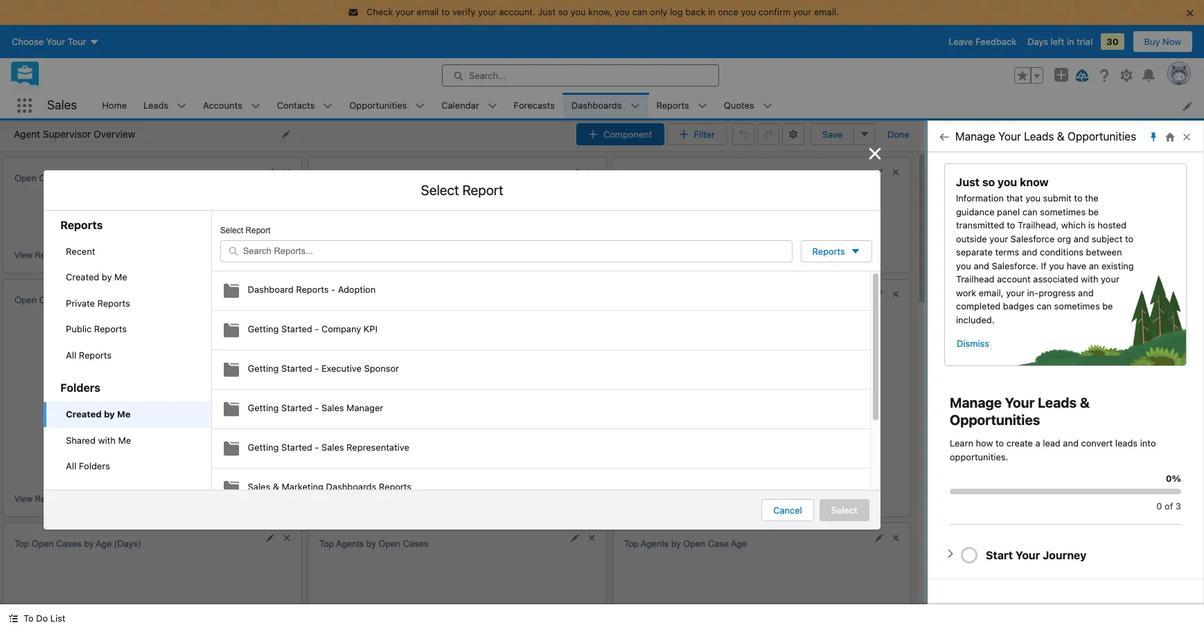 Task type: locate. For each thing, give the bounding box(es) containing it.
email
[[417, 6, 439, 17]]

0 horizontal spatial so
[[558, 6, 568, 17]]

list containing home
[[94, 93, 1204, 119]]

now
[[1163, 36, 1182, 47]]

that
[[1007, 193, 1023, 204]]

can up "trailhead,"
[[1023, 206, 1038, 217]]

0 vertical spatial opportunities
[[350, 100, 407, 111]]

your
[[999, 130, 1021, 143], [1005, 395, 1035, 411], [1016, 549, 1040, 562]]

manage up how
[[950, 395, 1002, 411]]

information
[[956, 193, 1004, 204]]

buy now button
[[1133, 30, 1193, 52]]

sales
[[47, 98, 77, 112]]

your up create
[[1005, 395, 1035, 411]]

and
[[1074, 233, 1090, 244], [1022, 247, 1038, 258], [974, 260, 990, 271], [1078, 287, 1094, 298], [1063, 438, 1079, 449]]

& up convert
[[1080, 395, 1090, 411]]

leads up know on the right of page
[[1024, 130, 1054, 143]]

an
[[1089, 260, 1099, 271]]

accounts list item
[[195, 93, 269, 119]]

1 horizontal spatial &
[[1080, 395, 1090, 411]]

0 horizontal spatial in
[[708, 6, 716, 17]]

1 vertical spatial opportunities
[[1068, 130, 1137, 143]]

journey
[[1043, 549, 1087, 562]]

list
[[50, 613, 65, 624]]

sometimes
[[1040, 206, 1086, 217], [1055, 301, 1100, 312]]

contacts
[[277, 100, 315, 111]]

opportunities
[[350, 100, 407, 111], [1068, 130, 1137, 143], [950, 412, 1040, 428]]

progress bar
[[961, 547, 978, 564]]

dashboards list item
[[563, 93, 648, 119]]

and right lead
[[1063, 438, 1079, 449]]

0 vertical spatial can
[[633, 6, 648, 17]]

days left in trial
[[1028, 36, 1093, 47]]

leads up lead
[[1038, 395, 1077, 411]]

forecasts
[[514, 100, 555, 111]]

salesforce.
[[992, 260, 1039, 271]]

1 horizontal spatial just
[[956, 176, 980, 188]]

manage your leads & opportunities up create
[[950, 395, 1090, 428]]

2 vertical spatial can
[[1037, 301, 1052, 312]]

just up information on the right top of page
[[956, 176, 980, 188]]

in right back at top right
[[708, 6, 716, 17]]

dismiss button
[[956, 333, 990, 355]]

0 horizontal spatial just
[[538, 6, 556, 17]]

2 vertical spatial your
[[1016, 549, 1040, 562]]

you right know,
[[615, 6, 630, 17]]

into
[[1140, 438, 1156, 449]]

so inside just so you know information that you submit to the guidance panel can sometimes be transmitted to trailhead, which is hosted outside your salesforce org and subject to separate terms and conditions between you and salesforce. if you have an existing trailhead account associated with your work email, your in-progress and completed badges can sometimes be included.
[[983, 176, 995, 188]]

email.
[[814, 6, 839, 17]]

accounts link
[[195, 93, 251, 119]]

2 vertical spatial opportunities
[[950, 412, 1040, 428]]

email,
[[979, 287, 1004, 298]]

0%
[[1166, 473, 1182, 484]]

0 vertical spatial leads
[[143, 100, 168, 111]]

just inside just so you know information that you submit to the guidance panel can sometimes be transmitted to trailhead, which is hosted outside your salesforce org and subject to separate terms and conditions between you and salesforce. if you have an existing trailhead account associated with your work email, your in-progress and completed badges can sometimes be included.
[[956, 176, 980, 188]]

1 vertical spatial so
[[983, 176, 995, 188]]

&
[[1057, 130, 1065, 143], [1080, 395, 1090, 411]]

existing
[[1102, 260, 1134, 271]]

manage your leads & opportunities up know on the right of page
[[956, 130, 1137, 143]]

0 vertical spatial sometimes
[[1040, 206, 1086, 217]]

0 vertical spatial in
[[708, 6, 716, 17]]

quotes list item
[[716, 93, 781, 119]]

calendar
[[442, 100, 479, 111]]

search...
[[469, 70, 506, 81]]

in right left
[[1067, 36, 1075, 47]]

sometimes down submit
[[1040, 206, 1086, 217]]

1 vertical spatial be
[[1103, 301, 1113, 312]]

be
[[1089, 206, 1099, 217], [1103, 301, 1113, 312]]

to down panel
[[1007, 220, 1016, 231]]

do
[[36, 613, 48, 624]]

0 vertical spatial so
[[558, 6, 568, 17]]

to right how
[[996, 438, 1004, 449]]

trailhead,
[[1018, 220, 1059, 231]]

leads
[[143, 100, 168, 111], [1024, 130, 1054, 143], [1038, 395, 1077, 411]]

leads inside "link"
[[143, 100, 168, 111]]

1 vertical spatial can
[[1023, 206, 1038, 217]]

days
[[1028, 36, 1048, 47]]

be down existing
[[1103, 301, 1113, 312]]

know,
[[588, 6, 612, 17]]

to down hosted
[[1125, 233, 1134, 244]]

check your email to verify your account. just so you know, you can only log back in once you confirm your email.
[[367, 6, 839, 17]]

can down in-
[[1037, 301, 1052, 312]]

account.
[[499, 6, 536, 17]]

sometimes down progress
[[1055, 301, 1100, 312]]

progress
[[1039, 287, 1076, 298]]

confirm
[[759, 6, 791, 17]]

to do list
[[24, 613, 65, 624]]

dashboards link
[[563, 93, 630, 119]]

0 horizontal spatial be
[[1089, 206, 1099, 217]]

your inside start your journey dropdown button
[[1016, 549, 1040, 562]]

to inside learn how to create a lead and convert leads into opportunities.
[[996, 438, 1004, 449]]

home link
[[94, 93, 135, 119]]

your down existing
[[1101, 274, 1120, 285]]

can left only
[[633, 6, 648, 17]]

be down the
[[1089, 206, 1099, 217]]

0 vertical spatial manage
[[956, 130, 996, 143]]

0 horizontal spatial opportunities
[[350, 100, 407, 111]]

1 vertical spatial manage
[[950, 395, 1002, 411]]

feedback
[[976, 36, 1017, 47]]

your right verify
[[478, 6, 497, 17]]

so up information on the right top of page
[[983, 176, 995, 188]]

manage up information on the right top of page
[[956, 130, 996, 143]]

manage your leads & opportunities
[[956, 130, 1137, 143], [950, 395, 1090, 428]]

& up submit
[[1057, 130, 1065, 143]]

trailhead
[[956, 274, 995, 285]]

1 vertical spatial &
[[1080, 395, 1090, 411]]

1 horizontal spatial so
[[983, 176, 995, 188]]

to right email
[[441, 6, 450, 17]]

and down which
[[1074, 233, 1090, 244]]

0 vertical spatial just
[[538, 6, 556, 17]]

terms
[[995, 247, 1020, 258]]

you right if
[[1049, 260, 1065, 271]]

manage inside manage your leads & opportunities
[[950, 395, 1002, 411]]

left
[[1051, 36, 1065, 47]]

30
[[1107, 36, 1119, 47]]

1 vertical spatial in
[[1067, 36, 1075, 47]]

you up the that
[[998, 176, 1017, 188]]

and down with
[[1078, 287, 1094, 298]]

you left know,
[[571, 6, 586, 17]]

in
[[708, 6, 716, 17], [1067, 36, 1075, 47]]

your
[[396, 6, 414, 17], [478, 6, 497, 17], [793, 6, 812, 17], [990, 233, 1008, 244], [1101, 274, 1120, 285], [1006, 287, 1025, 298]]

you
[[571, 6, 586, 17], [615, 6, 630, 17], [741, 6, 756, 17], [998, 176, 1017, 188], [1026, 193, 1041, 204], [956, 260, 971, 271], [1049, 260, 1065, 271]]

0 horizontal spatial &
[[1057, 130, 1065, 143]]

0% status
[[950, 464, 1182, 514]]

convert
[[1081, 438, 1113, 449]]

have
[[1067, 260, 1087, 271]]

and up trailhead
[[974, 260, 990, 271]]

1 horizontal spatial be
[[1103, 301, 1113, 312]]

learn how to create a lead and convert leads into opportunities.
[[950, 438, 1156, 463]]

just right account.
[[538, 6, 556, 17]]

0 vertical spatial be
[[1089, 206, 1099, 217]]

back
[[686, 6, 706, 17]]

manage
[[956, 130, 996, 143], [950, 395, 1002, 411]]

1 vertical spatial sometimes
[[1055, 301, 1100, 312]]

2 horizontal spatial opportunities
[[1068, 130, 1137, 143]]

1 vertical spatial leads
[[1024, 130, 1054, 143]]

1 vertical spatial just
[[956, 176, 980, 188]]

lead
[[1043, 438, 1061, 449]]

just
[[538, 6, 556, 17], [956, 176, 980, 188]]

group
[[1015, 67, 1044, 84]]

reports
[[657, 100, 689, 111]]

2 vertical spatial leads
[[1038, 395, 1077, 411]]

your up know on the right of page
[[999, 130, 1021, 143]]

start your journey button
[[986, 549, 1087, 562]]

leads right home
[[143, 100, 168, 111]]

so left know,
[[558, 6, 568, 17]]

your right start
[[1016, 549, 1040, 562]]

1 horizontal spatial opportunities
[[950, 412, 1040, 428]]

1 vertical spatial your
[[1005, 395, 1035, 411]]

you down know on the right of page
[[1026, 193, 1041, 204]]

quotes link
[[716, 93, 763, 119]]

list
[[94, 93, 1204, 119]]

transmitted
[[956, 220, 1005, 231]]

the
[[1085, 193, 1099, 204]]



Task type: describe. For each thing, give the bounding box(es) containing it.
leads
[[1116, 438, 1138, 449]]

progress bar progress bar
[[950, 489, 1182, 494]]

0 vertical spatial manage your leads & opportunities
[[956, 130, 1137, 143]]

you right once
[[741, 6, 756, 17]]

dismiss
[[957, 338, 990, 349]]

can for to
[[633, 6, 648, 17]]

calendar list item
[[433, 93, 506, 119]]

with
[[1081, 274, 1099, 285]]

opportunities link
[[341, 93, 415, 119]]

you down separate
[[956, 260, 971, 271]]

to
[[24, 613, 34, 624]]

reports list item
[[648, 93, 716, 119]]

guidance
[[956, 206, 995, 217]]

panel
[[997, 206, 1020, 217]]

your up "terms"
[[990, 233, 1008, 244]]

log
[[670, 6, 683, 17]]

buy
[[1145, 36, 1160, 47]]

opportunities inside list item
[[350, 100, 407, 111]]

your left email
[[396, 6, 414, 17]]

submit
[[1043, 193, 1072, 204]]

org
[[1058, 233, 1071, 244]]

account
[[997, 274, 1031, 285]]

only
[[650, 6, 668, 17]]

1 vertical spatial manage your leads & opportunities
[[950, 395, 1090, 428]]

contacts list item
[[269, 93, 341, 119]]

is
[[1089, 220, 1095, 231]]

verify
[[452, 6, 476, 17]]

0 vertical spatial &
[[1057, 130, 1065, 143]]

calendar link
[[433, 93, 488, 119]]

1 horizontal spatial in
[[1067, 36, 1075, 47]]

outside
[[956, 233, 987, 244]]

know
[[1020, 176, 1049, 188]]

between
[[1086, 247, 1122, 258]]

dashboards
[[572, 100, 622, 111]]

create
[[1007, 438, 1033, 449]]

start
[[986, 549, 1013, 562]]

reports link
[[648, 93, 698, 119]]

salesforce
[[1011, 233, 1055, 244]]

learn
[[950, 438, 974, 449]]

your inside manage your leads & opportunities
[[1005, 395, 1035, 411]]

and down salesforce
[[1022, 247, 1038, 258]]

conditions
[[1040, 247, 1084, 258]]

in-
[[1027, 287, 1039, 298]]

search... button
[[442, 64, 719, 86]]

contacts link
[[269, 93, 323, 119]]

start your journey
[[986, 549, 1087, 562]]

just so you know information that you submit to the guidance panel can sometimes be transmitted to trailhead, which is hosted outside your salesforce org and subject to separate terms and conditions between you and salesforce. if you have an existing trailhead account associated with your work email, your in-progress and completed badges can sometimes be included.
[[956, 176, 1134, 325]]

work
[[956, 287, 977, 298]]

separate
[[956, 247, 993, 258]]

0 vertical spatial your
[[999, 130, 1021, 143]]

trial
[[1077, 36, 1093, 47]]

leads inside manage your leads & opportunities
[[1038, 395, 1077, 411]]

can for know
[[1023, 206, 1038, 217]]

opportunities list item
[[341, 93, 433, 119]]

included.
[[956, 314, 995, 325]]

quotes
[[724, 100, 754, 111]]

leave
[[949, 36, 973, 47]]

associated
[[1034, 274, 1079, 285]]

which
[[1062, 220, 1086, 231]]

leave feedback
[[949, 36, 1017, 47]]

hosted
[[1098, 220, 1127, 231]]

once
[[718, 6, 739, 17]]

to do list button
[[0, 605, 74, 633]]

and inside learn how to create a lead and convert leads into opportunities.
[[1063, 438, 1079, 449]]

& inside manage your leads & opportunities
[[1080, 395, 1090, 411]]

subject
[[1092, 233, 1123, 244]]

completed
[[956, 301, 1001, 312]]

how
[[976, 438, 993, 449]]

buy now
[[1145, 36, 1182, 47]]

leave feedback link
[[949, 36, 1017, 47]]

opportunities.
[[950, 451, 1009, 463]]

if
[[1041, 260, 1047, 271]]

your left email.
[[793, 6, 812, 17]]

to left the
[[1074, 193, 1083, 204]]

a
[[1036, 438, 1041, 449]]

badges
[[1003, 301, 1034, 312]]

text default image
[[8, 614, 18, 624]]

check
[[367, 6, 393, 17]]

accounts
[[203, 100, 242, 111]]

home
[[102, 100, 127, 111]]

forecasts link
[[506, 93, 563, 119]]

your down account
[[1006, 287, 1025, 298]]

leads list item
[[135, 93, 195, 119]]



Task type: vqa. For each thing, say whether or not it's contained in the screenshot.
Dismiss
yes



